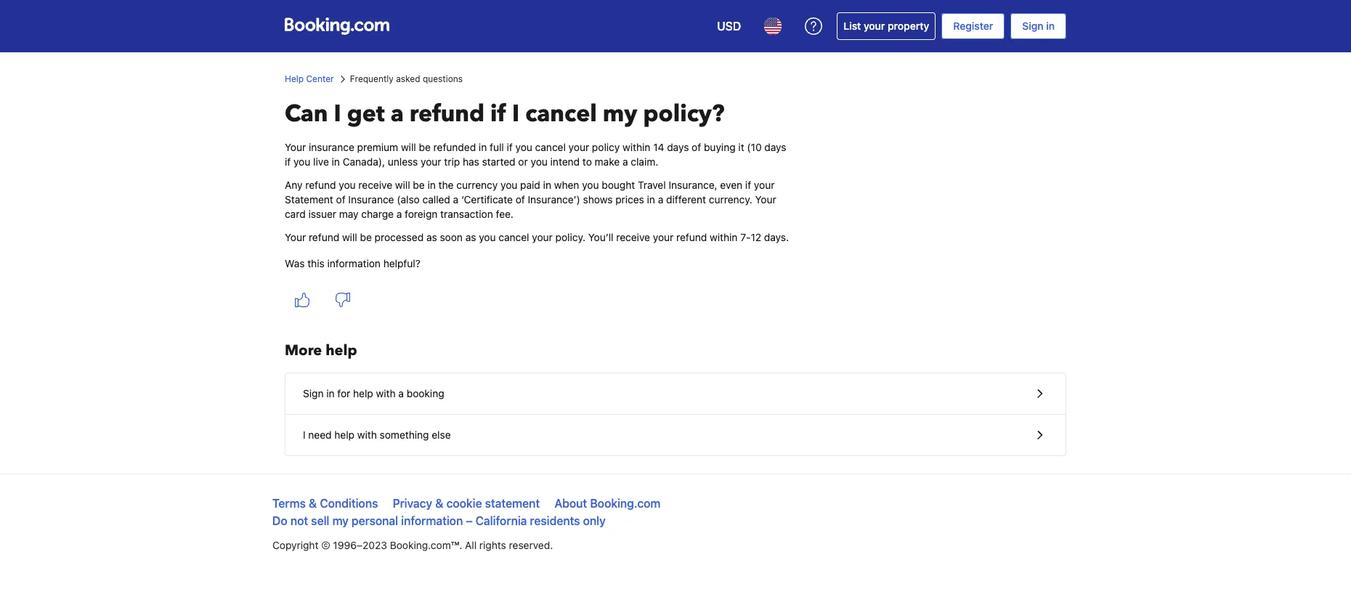 Task type: locate. For each thing, give the bounding box(es) containing it.
i
[[334, 98, 341, 130], [512, 98, 520, 130], [303, 429, 306, 441]]

days right 14
[[667, 141, 689, 153]]

as right 'soon'
[[466, 231, 476, 243]]

sell
[[311, 515, 330, 528]]

with
[[376, 387, 396, 400], [357, 429, 377, 441]]

within left 7-
[[710, 231, 738, 243]]

within
[[623, 141, 651, 153], [710, 231, 738, 243]]

0 horizontal spatial within
[[623, 141, 651, 153]]

insurance,
[[669, 179, 718, 191]]

2 vertical spatial be
[[360, 231, 372, 243]]

0 vertical spatial your
[[285, 141, 306, 153]]

be up "(also"
[[413, 179, 425, 191]]

make
[[595, 156, 620, 168]]

1 horizontal spatial days
[[765, 141, 787, 153]]

sign
[[1023, 20, 1044, 32], [303, 387, 324, 400]]

be inside any refund you receive will be in the currency you paid in when you bought travel insurance, even if your statement of insurance (also called a 'certificate of insurance') shows prices in a different currency. your card issuer may charge a foreign transaction fee.
[[413, 179, 425, 191]]

1 horizontal spatial my
[[603, 98, 638, 130]]

0 horizontal spatial &
[[309, 497, 317, 510]]

with inside button
[[357, 429, 377, 441]]

i up your insurance premium will be refunded in full if you cancel your policy within 14 days of buying it (10 days if you live in canada), unless your trip has started or you intend to make a claim.
[[512, 98, 520, 130]]

1996–2023
[[333, 539, 387, 552]]

1 vertical spatial your
[[755, 193, 777, 206]]

trip
[[444, 156, 460, 168]]

2 horizontal spatial of
[[692, 141, 701, 153]]

refund down different
[[677, 231, 707, 243]]

0 vertical spatial help
[[326, 341, 357, 360]]

0 vertical spatial within
[[623, 141, 651, 153]]

i need help with something else button
[[286, 415, 1066, 456]]

cancel inside your insurance premium will be refunded in full if you cancel your policy within 14 days of buying it (10 days if you live in canada), unless your trip has started or you intend to make a claim.
[[535, 141, 566, 153]]

even
[[720, 179, 743, 191]]

sign for sign in for help with a booking
[[303, 387, 324, 400]]

get
[[347, 98, 385, 130]]

1 vertical spatial help
[[353, 387, 373, 400]]

days right (10 in the top of the page
[[765, 141, 787, 153]]

usd button
[[709, 9, 750, 44]]

help right the more
[[326, 341, 357, 360]]

cookie
[[447, 497, 482, 510]]

2 as from the left
[[466, 231, 476, 243]]

sign left for
[[303, 387, 324, 400]]

the
[[439, 179, 454, 191]]

more help
[[285, 341, 357, 360]]

register
[[954, 20, 994, 32]]

1 horizontal spatial i
[[334, 98, 341, 130]]

your right currency. on the right
[[755, 193, 777, 206]]

help
[[326, 341, 357, 360], [353, 387, 373, 400], [335, 429, 355, 441]]

1 vertical spatial sign
[[303, 387, 324, 400]]

be left refunded
[[419, 141, 431, 153]]

your inside your insurance premium will be refunded in full if you cancel your policy within 14 days of buying it (10 days if you live in canada), unless your trip has started or you intend to make a claim.
[[285, 141, 306, 153]]

& up the sell
[[309, 497, 317, 510]]

within up claim.
[[623, 141, 651, 153]]

0 vertical spatial my
[[603, 98, 638, 130]]

1 vertical spatial receive
[[616, 231, 650, 243]]

premium
[[357, 141, 398, 153]]

help center button
[[285, 73, 334, 86]]

be down charge
[[360, 231, 372, 243]]

1 vertical spatial be
[[413, 179, 425, 191]]

you'll
[[588, 231, 614, 243]]

0 vertical spatial with
[[376, 387, 396, 400]]

1 vertical spatial will
[[395, 179, 410, 191]]

refund
[[410, 98, 485, 130], [305, 179, 336, 191], [309, 231, 340, 243], [677, 231, 707, 243]]

i left need
[[303, 429, 306, 441]]

with left the something
[[357, 429, 377, 441]]

0 horizontal spatial as
[[427, 231, 437, 243]]

frequently asked questions
[[350, 73, 463, 84]]

my down conditions
[[333, 515, 349, 528]]

0 horizontal spatial receive
[[359, 179, 392, 191]]

0 vertical spatial cancel
[[526, 98, 597, 130]]

if inside any refund you receive will be in the currency you paid in when you bought travel insurance, even if your statement of insurance (also called a 'certificate of insurance') shows prices in a different currency. your card issuer may charge a foreign transaction fee.
[[746, 179, 752, 191]]

2 & from the left
[[435, 497, 444, 510]]

of left buying
[[692, 141, 701, 153]]

&
[[309, 497, 317, 510], [435, 497, 444, 510]]

about
[[555, 497, 587, 510]]

your left policy. at the top left
[[532, 231, 553, 243]]

shows
[[583, 193, 613, 206]]

1 horizontal spatial information
[[401, 515, 463, 528]]

residents
[[530, 515, 580, 528]]

this
[[308, 257, 325, 270]]

2 horizontal spatial i
[[512, 98, 520, 130]]

information right this
[[327, 257, 381, 270]]

bought
[[602, 179, 635, 191]]

0 vertical spatial receive
[[359, 179, 392, 191]]

1 horizontal spatial sign
[[1023, 20, 1044, 32]]

buying
[[704, 141, 736, 153]]

i inside button
[[303, 429, 306, 441]]

0 horizontal spatial sign
[[303, 387, 324, 400]]

refund up refunded
[[410, 98, 485, 130]]

you up insurance
[[339, 179, 356, 191]]

7-
[[741, 231, 751, 243]]

booking.com online hotel reservations image
[[285, 17, 390, 35]]

will down may
[[342, 231, 357, 243]]

or
[[518, 156, 528, 168]]

(10
[[747, 141, 762, 153]]

you up the 'or'
[[516, 141, 533, 153]]

2 vertical spatial will
[[342, 231, 357, 243]]

2 vertical spatial help
[[335, 429, 355, 441]]

your down can
[[285, 141, 306, 153]]

your
[[285, 141, 306, 153], [755, 193, 777, 206], [285, 231, 306, 243]]

0 horizontal spatial my
[[333, 515, 349, 528]]

my up policy
[[603, 98, 638, 130]]

of down the paid
[[516, 193, 525, 206]]

sign inside button
[[303, 387, 324, 400]]

1 horizontal spatial &
[[435, 497, 444, 510]]

property
[[888, 20, 930, 32]]

a
[[391, 98, 404, 130], [623, 156, 628, 168], [453, 193, 459, 206], [658, 193, 664, 206], [397, 208, 402, 220], [399, 387, 404, 400]]

if up any at the left top
[[285, 156, 291, 168]]

help right for
[[353, 387, 373, 400]]

receive right you'll
[[616, 231, 650, 243]]

privacy & cookie statement
[[393, 497, 540, 510]]

you
[[516, 141, 533, 153], [294, 156, 311, 168], [531, 156, 548, 168], [339, 179, 356, 191], [501, 179, 518, 191], [582, 179, 599, 191], [479, 231, 496, 243]]

refund up statement
[[305, 179, 336, 191]]

not
[[291, 515, 308, 528]]

cancel up your insurance premium will be refunded in full if you cancel your policy within 14 days of buying it (10 days if you live in canada), unless your trip has started or you intend to make a claim.
[[526, 98, 597, 130]]

0 horizontal spatial days
[[667, 141, 689, 153]]

a inside your insurance premium will be refunded in full if you cancel your policy within 14 days of buying it (10 days if you live in canada), unless your trip has started or you intend to make a claim.
[[623, 156, 628, 168]]

receive
[[359, 179, 392, 191], [616, 231, 650, 243]]

will up unless
[[401, 141, 416, 153]]

helpful?
[[383, 257, 421, 270]]

help right need
[[335, 429, 355, 441]]

copyright © 1996–2023 booking.com™. all rights reserved.
[[273, 539, 553, 552]]

as
[[427, 231, 437, 243], [466, 231, 476, 243]]

& for privacy
[[435, 497, 444, 510]]

cancel up 'intend'
[[535, 141, 566, 153]]

with left booking
[[376, 387, 396, 400]]

(also
[[397, 193, 420, 206]]

sign in for help with a booking button
[[286, 374, 1066, 415]]

information up booking.com™.
[[401, 515, 463, 528]]

help center
[[285, 73, 334, 84]]

1 horizontal spatial as
[[466, 231, 476, 243]]

can i get a refund if i cancel my policy?
[[285, 98, 725, 130]]

your right even
[[754, 179, 775, 191]]

your down card
[[285, 231, 306, 243]]

your for your insurance premium will be refunded in full if you cancel your policy within 14 days of buying it (10 days if you live in canada), unless your trip has started or you intend to make a claim.
[[285, 141, 306, 153]]

as left 'soon'
[[427, 231, 437, 243]]

1 vertical spatial my
[[333, 515, 349, 528]]

if right even
[[746, 179, 752, 191]]

0 horizontal spatial of
[[336, 193, 346, 206]]

i need help with something else
[[303, 429, 451, 441]]

a right make
[[623, 156, 628, 168]]

& for terms
[[309, 497, 317, 510]]

california
[[476, 515, 527, 528]]

cancel down fee.
[[499, 231, 529, 243]]

2 days from the left
[[765, 141, 787, 153]]

2 vertical spatial your
[[285, 231, 306, 243]]

will inside your insurance premium will be refunded in full if you cancel your policy within 14 days of buying it (10 days if you live in canada), unless your trip has started or you intend to make a claim.
[[401, 141, 416, 153]]

0 horizontal spatial information
[[327, 257, 381, 270]]

your for your refund will be processed as soon as you cancel your policy. you'll receive your refund within 7-12 days.
[[285, 231, 306, 243]]

of inside your insurance premium will be refunded in full if you cancel your policy within 14 days of buying it (10 days if you live in canada), unless your trip has started or you intend to make a claim.
[[692, 141, 701, 153]]

1 & from the left
[[309, 497, 317, 510]]

be inside your insurance premium will be refunded in full if you cancel your policy within 14 days of buying it (10 days if you live in canada), unless your trip has started or you intend to make a claim.
[[419, 141, 431, 153]]

a left booking
[[399, 387, 404, 400]]

1 horizontal spatial receive
[[616, 231, 650, 243]]

you left the paid
[[501, 179, 518, 191]]

list
[[844, 20, 861, 32]]

you down fee.
[[479, 231, 496, 243]]

1 vertical spatial information
[[401, 515, 463, 528]]

sign in for help with a booking
[[303, 387, 444, 400]]

in inside button
[[326, 387, 335, 400]]

sign right the register
[[1023, 20, 1044, 32]]

questions
[[423, 73, 463, 84]]

my
[[603, 98, 638, 130], [333, 515, 349, 528]]

full
[[490, 141, 504, 153]]

information
[[327, 257, 381, 270], [401, 515, 463, 528]]

register link
[[942, 13, 1005, 39]]

your refund will be processed as soon as you cancel your policy. you'll receive your refund within 7-12 days.
[[285, 231, 789, 243]]

1 vertical spatial cancel
[[535, 141, 566, 153]]

refund inside any refund you receive will be in the currency you paid in when you bought travel insurance, even if your statement of insurance (also called a 'certificate of insurance') shows prices in a different currency. your card issuer may charge a foreign transaction fee.
[[305, 179, 336, 191]]

receive inside any refund you receive will be in the currency you paid in when you bought travel insurance, even if your statement of insurance (also called a 'certificate of insurance') shows prices in a different currency. your card issuer may charge a foreign transaction fee.
[[359, 179, 392, 191]]

your inside any refund you receive will be in the currency you paid in when you bought travel insurance, even if your statement of insurance (also called a 'certificate of insurance') shows prices in a different currency. your card issuer may charge a foreign transaction fee.
[[755, 193, 777, 206]]

only
[[583, 515, 606, 528]]

of up may
[[336, 193, 346, 206]]

insurance
[[348, 193, 394, 206]]

0 vertical spatial be
[[419, 141, 431, 153]]

it
[[739, 141, 745, 153]]

0 vertical spatial sign
[[1023, 20, 1044, 32]]

0 horizontal spatial i
[[303, 429, 306, 441]]

1 vertical spatial with
[[357, 429, 377, 441]]

charge
[[361, 208, 394, 220]]

0 vertical spatial will
[[401, 141, 416, 153]]

& up "do not sell my personal information – california residents only" link
[[435, 497, 444, 510]]

i left get
[[334, 98, 341, 130]]

cancel
[[526, 98, 597, 130], [535, 141, 566, 153], [499, 231, 529, 243]]

1 horizontal spatial within
[[710, 231, 738, 243]]

will up "(also"
[[395, 179, 410, 191]]

receive up insurance
[[359, 179, 392, 191]]

was this information helpful?
[[285, 257, 421, 270]]



Task type: vqa. For each thing, say whether or not it's contained in the screenshot.
and inside the BUTTON
no



Task type: describe. For each thing, give the bounding box(es) containing it.
privacy
[[393, 497, 433, 510]]

center
[[306, 73, 334, 84]]

something
[[380, 429, 429, 441]]

called
[[423, 193, 450, 206]]

all
[[465, 539, 477, 552]]

1 as from the left
[[427, 231, 437, 243]]

processed
[[375, 231, 424, 243]]

asked
[[396, 73, 420, 84]]

your inside any refund you receive will be in the currency you paid in when you bought travel insurance, even if your statement of insurance (also called a 'certificate of insurance') shows prices in a different currency. your card issuer may charge a foreign transaction fee.
[[754, 179, 775, 191]]

else
[[432, 429, 451, 441]]

reserved.
[[509, 539, 553, 552]]

more
[[285, 341, 322, 360]]

rights
[[480, 539, 506, 552]]

booking.com
[[590, 497, 661, 510]]

transaction
[[440, 208, 493, 220]]

has
[[463, 156, 479, 168]]

sign in
[[1023, 20, 1055, 32]]

foreign
[[405, 208, 438, 220]]

unless
[[388, 156, 418, 168]]

claim.
[[631, 156, 659, 168]]

for
[[337, 387, 350, 400]]

1 vertical spatial within
[[710, 231, 738, 243]]

refund down issuer
[[309, 231, 340, 243]]

your right list
[[864, 20, 885, 32]]

–
[[466, 515, 473, 528]]

canada),
[[343, 156, 385, 168]]

conditions
[[320, 497, 378, 510]]

personal
[[352, 515, 398, 528]]

a right get
[[391, 98, 404, 130]]

do
[[273, 515, 288, 528]]

information inside about booking.com do not sell my personal information – california residents only
[[401, 515, 463, 528]]

different
[[666, 193, 706, 206]]

currency.
[[709, 193, 753, 206]]

my inside about booking.com do not sell my personal information – california residents only
[[333, 515, 349, 528]]

0 vertical spatial information
[[327, 257, 381, 270]]

policy.
[[556, 231, 586, 243]]

need
[[308, 429, 332, 441]]

when
[[554, 179, 580, 191]]

soon
[[440, 231, 463, 243]]

booking
[[407, 387, 444, 400]]

©
[[321, 539, 330, 552]]

paid
[[520, 179, 541, 191]]

if right the full
[[507, 141, 513, 153]]

insurance')
[[528, 193, 581, 206]]

you up the shows
[[582, 179, 599, 191]]

help inside button
[[353, 387, 373, 400]]

help
[[285, 73, 304, 84]]

your insurance premium will be refunded in full if you cancel your policy within 14 days of buying it (10 days if you live in canada), unless your trip has started or you intend to make a claim.
[[285, 141, 787, 168]]

'certificate
[[461, 193, 513, 206]]

you right the 'or'
[[531, 156, 548, 168]]

statement
[[285, 193, 333, 206]]

your left trip
[[421, 156, 442, 168]]

a down the at the top left of the page
[[453, 193, 459, 206]]

was
[[285, 257, 305, 270]]

can
[[285, 98, 328, 130]]

your down different
[[653, 231, 674, 243]]

terms & conditions
[[273, 497, 378, 510]]

sign in for help with a booking link
[[286, 374, 1066, 414]]

frequently
[[350, 73, 394, 84]]

insurance
[[309, 141, 355, 153]]

to
[[583, 156, 592, 168]]

intend
[[551, 156, 580, 168]]

within inside your insurance premium will be refunded in full if you cancel your policy within 14 days of buying it (10 days if you live in canada), unless your trip has started or you intend to make a claim.
[[623, 141, 651, 153]]

if up the full
[[491, 98, 506, 130]]

any refund you receive will be in the currency you paid in when you bought travel insurance, even if your statement of insurance (also called a 'certificate of insurance') shows prices in a different currency. your card issuer may charge a foreign transaction fee.
[[285, 179, 777, 220]]

list your property
[[844, 20, 930, 32]]

statement
[[485, 497, 540, 510]]

privacy & cookie statement link
[[393, 497, 540, 510]]

currency
[[457, 179, 498, 191]]

started
[[482, 156, 516, 168]]

you left live
[[294, 156, 311, 168]]

booking.com™.
[[390, 539, 462, 552]]

a down the travel
[[658, 193, 664, 206]]

about booking.com link
[[555, 497, 661, 510]]

a inside button
[[399, 387, 404, 400]]

prices
[[616, 193, 644, 206]]

any
[[285, 179, 303, 191]]

refunded
[[434, 141, 476, 153]]

copyright
[[273, 539, 319, 552]]

policy?
[[643, 98, 725, 130]]

1 days from the left
[[667, 141, 689, 153]]

a down "(also"
[[397, 208, 402, 220]]

usd
[[717, 20, 741, 33]]

travel
[[638, 179, 666, 191]]

your up 'to'
[[569, 141, 589, 153]]

about booking.com do not sell my personal information – california residents only
[[273, 497, 661, 528]]

sign in link
[[1011, 13, 1067, 39]]

sign for sign in
[[1023, 20, 1044, 32]]

card
[[285, 208, 306, 220]]

list your property link
[[837, 12, 936, 40]]

may
[[339, 208, 359, 220]]

issuer
[[308, 208, 337, 220]]

will inside any refund you receive will be in the currency you paid in when you bought travel insurance, even if your statement of insurance (also called a 'certificate of insurance') shows prices in a different currency. your card issuer may charge a foreign transaction fee.
[[395, 179, 410, 191]]

help inside button
[[335, 429, 355, 441]]

with inside button
[[376, 387, 396, 400]]

2 vertical spatial cancel
[[499, 231, 529, 243]]

14
[[653, 141, 665, 153]]

1 horizontal spatial of
[[516, 193, 525, 206]]



